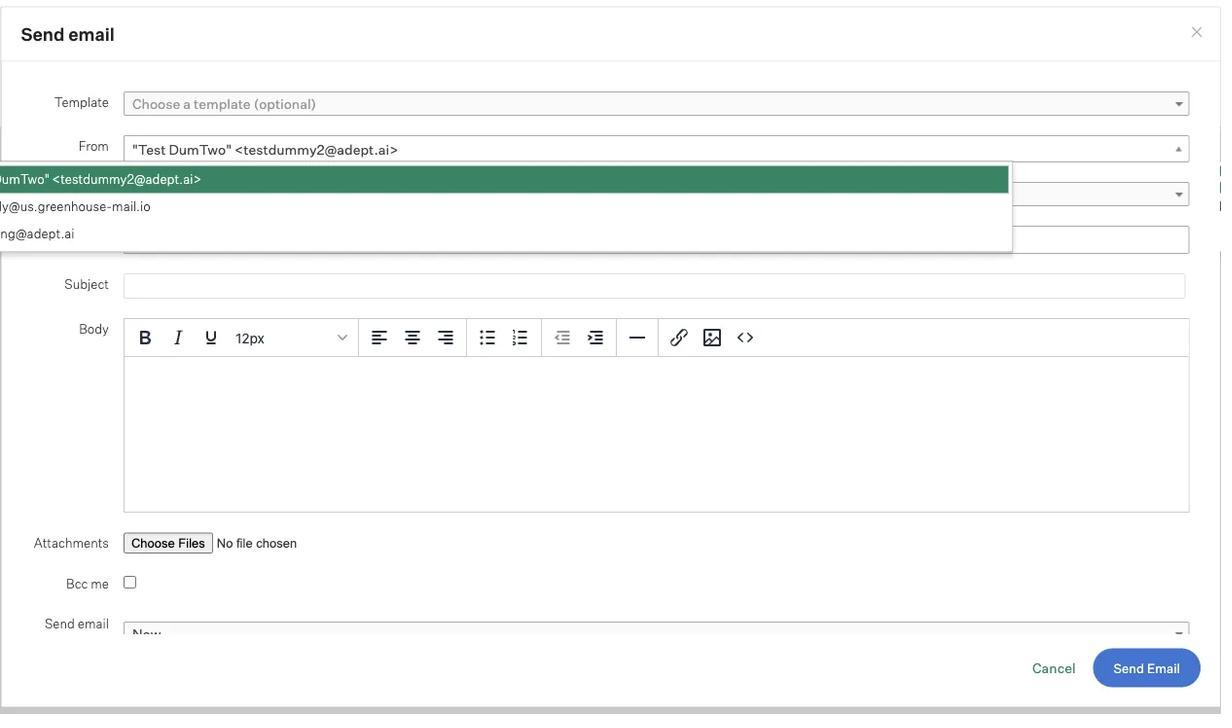 Task type: vqa. For each thing, say whether or not it's contained in the screenshot.
Subject
yes



Task type: describe. For each thing, give the bounding box(es) containing it.
choose a template (optional) link
[[123, 91, 1189, 115]]

attributes
[[501, 165, 564, 182]]

michael.martinez@mail.com
[[132, 185, 314, 202]]

(optional)
[[253, 95, 316, 112]]

candidate details
[[27, 280, 185, 305]]

18,
[[193, 344, 210, 361]]

close image inside "send email" dialog
[[1189, 25, 1205, 40]]

1 horizontal spatial the
[[426, 165, 446, 182]]

michael martinez
[[43, 83, 238, 112]]

leave
[[848, 76, 886, 93]]

none checkbox inside "send email" dialog
[[123, 576, 136, 588]]

me
[[90, 575, 108, 591]]

advance button
[[1070, 68, 1171, 103]]

bcc
[[66, 575, 88, 591]]

next element
[[1179, 74, 1198, 96]]

send email when
[[44, 616, 108, 652]]

0 horizontal spatial for
[[127, 19, 145, 36]]

an
[[173, 372, 188, 389]]

none text field inside "send email" dialog
[[124, 227, 263, 251]]

(test
[[295, 372, 328, 389]]

Subject text field
[[123, 273, 1186, 298]]

3 option from the top
[[0, 220, 1009, 248]]

send for send email when
[[44, 616, 74, 631]]

2 toolbar from the left
[[359, 319, 467, 357]]

1 horizontal spatial and
[[292, 165, 316, 182]]

ensures
[[218, 187, 269, 204]]

judgment,
[[223, 165, 289, 182]]

1 vertical spatial and
[[191, 187, 215, 204]]

candidate actions element
[[1148, 275, 1172, 310]]

next image
[[1179, 74, 1198, 94]]

feedback
[[888, 76, 947, 93]]

to inside try not to make a snap judgment, and instead focus on the specific attributes outlined for the role. this reduces bias and ensures we're considering the most qualified candidates.
[[125, 165, 138, 182]]

cancel
[[1033, 659, 1076, 676]]

advance
[[1093, 76, 1149, 93]]

try not to make a snap judgment, and instead focus on the specific attributes outlined for the role. this reduces bias and ensures we're considering the most qualified candidates.
[[76, 165, 695, 204]]

5 toolbar from the left
[[658, 319, 766, 357]]

to
[[94, 184, 108, 199]]

none file field inside "send email" dialog
[[123, 532, 363, 553]]

michael.martinez@mail.com (personal)
[[132, 185, 383, 202]]

snap
[[189, 165, 220, 182]]

focus
[[369, 165, 404, 182]]

email
[[1148, 660, 1181, 676]]

not
[[101, 165, 122, 182]]

from
[[78, 137, 108, 153]]

application review for test
[[2, 19, 184, 36]]

most
[[411, 187, 444, 204]]

september 18, 2023
[[120, 344, 245, 361]]

reject button
[[977, 68, 1063, 103]]

on inside try not to make a snap judgment, and instead focus on the specific attributes outlined for the role. this reduces bias and ensures we're considering the most qualified candidates.
[[407, 165, 423, 182]]

0 horizontal spatial the
[[388, 187, 408, 204]]

(personal)
[[317, 185, 383, 202]]

candidates.
[[504, 187, 579, 204]]

<testdummy2@adept.ai>
[[234, 140, 398, 157]]

details
[[125, 280, 185, 305]]

reduces
[[108, 187, 159, 204]]

michael martinez link
[[43, 83, 238, 112]]

now
[[132, 625, 161, 642]]

now link
[[123, 621, 1189, 646]]

this
[[76, 187, 105, 204]]

martinez
[[137, 83, 238, 112]]

for inside try not to make a snap judgment, and instead focus on the specific attributes outlined for the role. this reduces bias and ensures we're considering the most qualified candidates.
[[622, 165, 639, 182]]

a inside try not to make a snap judgment, and instead focus on the specific attributes outlined for the role. this reduces bias and ensures we're considering the most qualified candidates.
[[178, 165, 186, 182]]

leave feedback
[[848, 76, 947, 93]]



Task type: locate. For each thing, give the bounding box(es) containing it.
a
[[183, 95, 190, 112], [178, 165, 186, 182]]

send
[[21, 23, 65, 45], [44, 616, 74, 631], [1114, 660, 1145, 676]]

previous element
[[0, 74, 19, 96]]

send left review
[[21, 23, 65, 45]]

0 vertical spatial on
[[407, 165, 423, 182]]

template
[[54, 93, 108, 109]]

0 horizontal spatial and
[[191, 187, 215, 204]]

glassdoor
[[229, 372, 292, 389]]

test
[[148, 19, 184, 36]]

reject
[[1000, 76, 1040, 93]]

1 toolbar from the left
[[124, 319, 359, 357]]

dumtwo"
[[168, 140, 231, 157]]

leave feedback button
[[825, 68, 970, 103]]

to
[[125, 165, 138, 182], [157, 372, 170, 389]]

None text field
[[124, 227, 263, 251]]

None checkbox
[[123, 576, 136, 588]]

on up most
[[407, 165, 423, 182]]

None file field
[[123, 532, 363, 553]]

0 horizontal spatial on
[[210, 372, 226, 389]]

michael.martinez@mail.com (personal) link
[[123, 181, 1189, 206]]

close image
[[1171, 16, 1194, 39], [1189, 25, 1205, 40]]

on right 'ad' in the bottom left of the page
[[210, 372, 226, 389]]

send email
[[1114, 660, 1181, 676]]

the down focus
[[388, 187, 408, 204]]

role.
[[666, 165, 695, 182]]

0 horizontal spatial to
[[125, 165, 138, 182]]

0 vertical spatial to
[[125, 165, 138, 182]]

0 vertical spatial send
[[21, 23, 65, 45]]

subject
[[64, 275, 108, 291]]

0 vertical spatial email
[[68, 23, 115, 45]]

2 vertical spatial send
[[1114, 660, 1145, 676]]

1 vertical spatial on
[[210, 372, 226, 389]]

for
[[127, 19, 145, 36], [622, 165, 639, 182]]

candidate
[[27, 280, 120, 305]]

list box
[[0, 166, 1009, 248]]

considering
[[309, 187, 385, 204]]

instead
[[319, 165, 366, 182]]

1 vertical spatial send
[[44, 616, 74, 631]]

email for send email when
[[77, 616, 108, 631]]

a inside choose a template (optional) link
[[183, 95, 190, 112]]

responded to an ad on glassdoor (test dumtwo)
[[83, 372, 392, 389]]

1 option from the top
[[0, 166, 1009, 193]]

candidate actions image
[[1148, 292, 1172, 297]]

2 horizontal spatial the
[[642, 165, 663, 182]]

send for send email
[[1114, 660, 1145, 676]]

for down '"test dumtwo" <testdummy2@adept.ai>' link
[[622, 165, 639, 182]]

0 vertical spatial a
[[183, 95, 190, 112]]

2 option from the top
[[0, 193, 1009, 220]]

group
[[124, 319, 1188, 357]]

4 toolbar from the left
[[542, 319, 617, 357]]

group inside "send email" dialog
[[124, 319, 1188, 357]]

responded
[[83, 372, 154, 389]]

bias
[[162, 187, 188, 204]]

choose a template (optional)
[[132, 95, 316, 112]]

and up we're
[[292, 165, 316, 182]]

qualified
[[447, 187, 502, 204]]

to left "an" at the left of the page
[[157, 372, 170, 389]]

attachments
[[33, 534, 108, 550]]

for left test
[[127, 19, 145, 36]]

send email
[[21, 23, 115, 45]]

email
[[68, 23, 115, 45], [77, 616, 108, 631]]

1 vertical spatial for
[[622, 165, 639, 182]]

body
[[79, 320, 108, 336]]

choose
[[132, 95, 180, 112]]

"test
[[132, 140, 165, 157]]

send email dialog
[[0, 7, 1222, 708]]

send email link
[[1094, 649, 1201, 688]]

when
[[77, 636, 108, 652]]

dumtwo)
[[330, 372, 392, 389]]

"test dumtwo" <testdummy2@adept.ai>
[[132, 140, 398, 157]]

review
[[78, 19, 124, 36]]

we're
[[272, 187, 306, 204]]

option
[[0, 166, 1009, 193], [0, 193, 1009, 220], [0, 220, 1009, 248]]

1 horizontal spatial on
[[407, 165, 423, 182]]

try
[[76, 165, 98, 182]]

and down snap
[[191, 187, 215, 204]]

email inside send email when
[[77, 616, 108, 631]]

3 toolbar from the left
[[467, 319, 542, 357]]

to right not
[[125, 165, 138, 182]]

send for send email
[[21, 23, 65, 45]]

a left snap
[[178, 165, 186, 182]]

a right choose
[[183, 95, 190, 112]]

the
[[426, 165, 446, 182], [642, 165, 663, 182], [388, 187, 408, 204]]

cancel link
[[1033, 659, 1076, 676]]

ad
[[191, 372, 207, 389]]

send inside send email when
[[44, 616, 74, 631]]

email for send email
[[68, 23, 115, 45]]

0 vertical spatial for
[[127, 19, 145, 36]]

specific
[[449, 165, 498, 182]]

template
[[193, 95, 250, 112]]

michael
[[43, 83, 132, 112]]

bcc me
[[66, 575, 108, 591]]

email up michael
[[68, 23, 115, 45]]

"test dumtwo" <testdummy2@adept.ai> link
[[123, 135, 1189, 163]]

1 vertical spatial email
[[77, 616, 108, 631]]

make
[[141, 165, 175, 182]]

outlined
[[567, 165, 619, 182]]

the down '"test dumtwo" <testdummy2@adept.ai>' link
[[642, 165, 663, 182]]

the up most
[[426, 165, 446, 182]]

1 vertical spatial a
[[178, 165, 186, 182]]

1 horizontal spatial for
[[622, 165, 639, 182]]

send left the 'email'
[[1114, 660, 1145, 676]]

email up when
[[77, 616, 108, 631]]

september
[[120, 344, 190, 361]]

toolbar
[[124, 319, 359, 357], [359, 319, 467, 357], [467, 319, 542, 357], [542, 319, 617, 357], [658, 319, 766, 357]]

send down bcc
[[44, 616, 74, 631]]

2023
[[213, 344, 245, 361]]

on
[[407, 165, 423, 182], [210, 372, 226, 389]]

0 vertical spatial and
[[292, 165, 316, 182]]

1 horizontal spatial to
[[157, 372, 170, 389]]

application
[[2, 19, 76, 36]]

1 vertical spatial to
[[157, 372, 170, 389]]

and
[[292, 165, 316, 182], [191, 187, 215, 204]]



